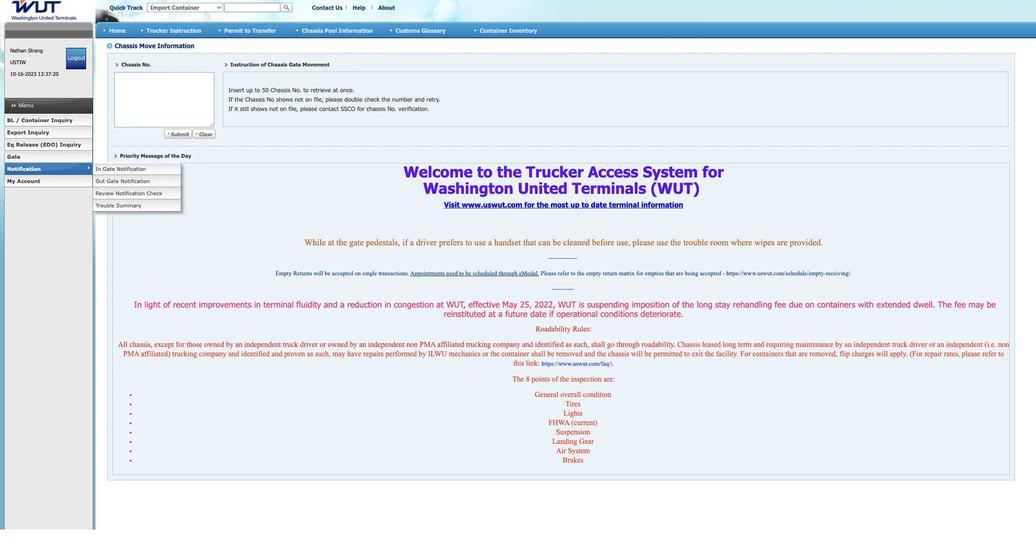 Task type: describe. For each thing, give the bounding box(es) containing it.
to
[[245, 27, 251, 33]]

permit
[[224, 27, 243, 33]]

inquiry for (edo)
[[60, 141, 81, 148]]

instruction
[[170, 27, 201, 33]]

information
[[339, 27, 373, 33]]

inquiry for container
[[51, 117, 73, 123]]

login image
[[66, 48, 86, 69]]

notification up summary
[[116, 190, 145, 196]]

check
[[147, 190, 162, 196]]

review notification check
[[96, 190, 162, 196]]

13:37:20
[[38, 71, 59, 77]]

1 vertical spatial container
[[21, 117, 49, 123]]

about link
[[378, 4, 395, 11]]

16-
[[18, 71, 25, 77]]

help
[[353, 4, 366, 11]]

in
[[96, 166, 101, 172]]

transfer
[[252, 27, 276, 33]]

my account
[[7, 178, 40, 184]]

release
[[16, 141, 38, 148]]

gate for in
[[103, 166, 115, 172]]

eq release (edo) inquiry link
[[4, 139, 93, 151]]

notification up my account
[[7, 166, 41, 172]]

trucker
[[147, 27, 168, 33]]

notification down in gate notification link
[[121, 178, 150, 184]]

trouble summary
[[96, 202, 141, 208]]

about
[[378, 4, 395, 11]]

nathan
[[10, 47, 26, 53]]

us
[[336, 4, 343, 11]]

chassis pool information
[[302, 27, 373, 33]]

glossary
[[422, 27, 446, 33]]

home
[[109, 27, 126, 33]]

1 horizontal spatial container
[[480, 27, 508, 33]]

in gate notification
[[96, 166, 146, 172]]

bl / container inquiry
[[7, 117, 73, 123]]

pool
[[325, 27, 337, 33]]

out gate notification
[[96, 178, 150, 184]]

summary
[[116, 202, 141, 208]]

eq
[[7, 141, 14, 148]]

in gate notification link
[[93, 163, 181, 175]]

/
[[16, 117, 20, 123]]

track
[[127, 4, 143, 11]]

quick
[[110, 4, 126, 11]]

export inquiry
[[7, 129, 49, 135]]

gate link
[[4, 151, 93, 163]]



Task type: vqa. For each thing, say whether or not it's contained in the screenshot.
15:24:06
no



Task type: locate. For each thing, give the bounding box(es) containing it.
contact us
[[312, 4, 343, 11]]

gate right the out
[[107, 178, 119, 184]]

customs glossary
[[396, 27, 446, 33]]

0 vertical spatial gate
[[7, 154, 20, 160]]

2023
[[25, 71, 36, 77]]

trouble
[[96, 202, 115, 208]]

gate for out
[[107, 178, 119, 184]]

trouble summary link
[[93, 200, 181, 212]]

2 vertical spatial inquiry
[[60, 141, 81, 148]]

gate
[[7, 154, 20, 160], [103, 166, 115, 172], [107, 178, 119, 184]]

bl / container inquiry link
[[4, 114, 93, 126]]

review notification check link
[[93, 187, 181, 200]]

customs
[[396, 27, 420, 33]]

0 vertical spatial inquiry
[[51, 117, 73, 123]]

export inquiry link
[[4, 126, 93, 139]]

help link
[[353, 4, 366, 11]]

inquiry inside 'link'
[[60, 141, 81, 148]]

2 vertical spatial gate
[[107, 178, 119, 184]]

strang
[[28, 47, 43, 53]]

export
[[7, 129, 26, 135]]

10-
[[10, 71, 18, 77]]

out
[[96, 178, 105, 184]]

1 vertical spatial inquiry
[[28, 129, 49, 135]]

contact
[[312, 4, 334, 11]]

0 vertical spatial container
[[480, 27, 508, 33]]

container left the inventory
[[480, 27, 508, 33]]

container up export inquiry
[[21, 117, 49, 123]]

permit to transfer
[[224, 27, 276, 33]]

bl
[[7, 117, 14, 123]]

gate right in on the left
[[103, 166, 115, 172]]

10-16-2023 13:37:20
[[10, 71, 59, 77]]

nathan strang
[[10, 47, 43, 53]]

my
[[7, 178, 15, 184]]

1 vertical spatial gate
[[103, 166, 115, 172]]

out gate notification link
[[93, 175, 181, 187]]

inventory
[[509, 27, 537, 33]]

None text field
[[224, 3, 281, 12]]

0 horizontal spatial container
[[21, 117, 49, 123]]

inquiry right (edo)
[[60, 141, 81, 148]]

ustiw
[[10, 59, 26, 65]]

eq release (edo) inquiry
[[7, 141, 81, 148]]

inquiry down bl / container inquiry
[[28, 129, 49, 135]]

inquiry
[[51, 117, 73, 123], [28, 129, 49, 135], [60, 141, 81, 148]]

notification
[[7, 166, 41, 172], [117, 166, 146, 172], [121, 178, 150, 184], [116, 190, 145, 196]]

account
[[17, 178, 40, 184]]

notification link
[[4, 163, 93, 175]]

inquiry up export inquiry link
[[51, 117, 73, 123]]

gate down 'eq' on the top of page
[[7, 154, 20, 160]]

my account link
[[4, 175, 93, 187]]

quick track
[[110, 4, 143, 11]]

trucker instruction
[[147, 27, 201, 33]]

contact us link
[[312, 4, 343, 11]]

(edo)
[[40, 141, 58, 148]]

container inventory
[[480, 27, 537, 33]]

notification up out gate notification link at the top of the page
[[117, 166, 146, 172]]

container
[[480, 27, 508, 33], [21, 117, 49, 123]]

chassis
[[302, 27, 323, 33]]

review
[[96, 190, 114, 196]]



